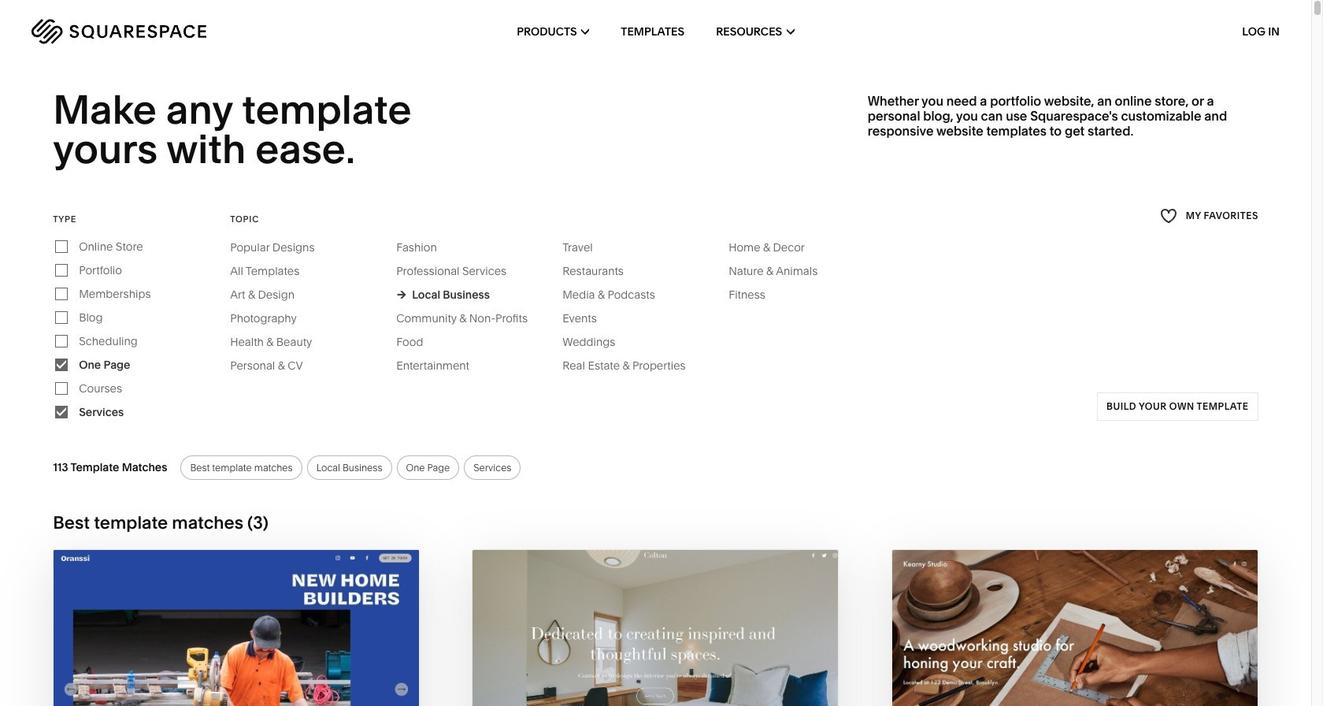Task type: describe. For each thing, give the bounding box(es) containing it.
colton image
[[473, 550, 839, 706]]



Task type: vqa. For each thing, say whether or not it's contained in the screenshot.
Home & Decor
no



Task type: locate. For each thing, give the bounding box(es) containing it.
kearny image
[[892, 550, 1258, 706]]

oranssi image
[[54, 550, 420, 706]]



